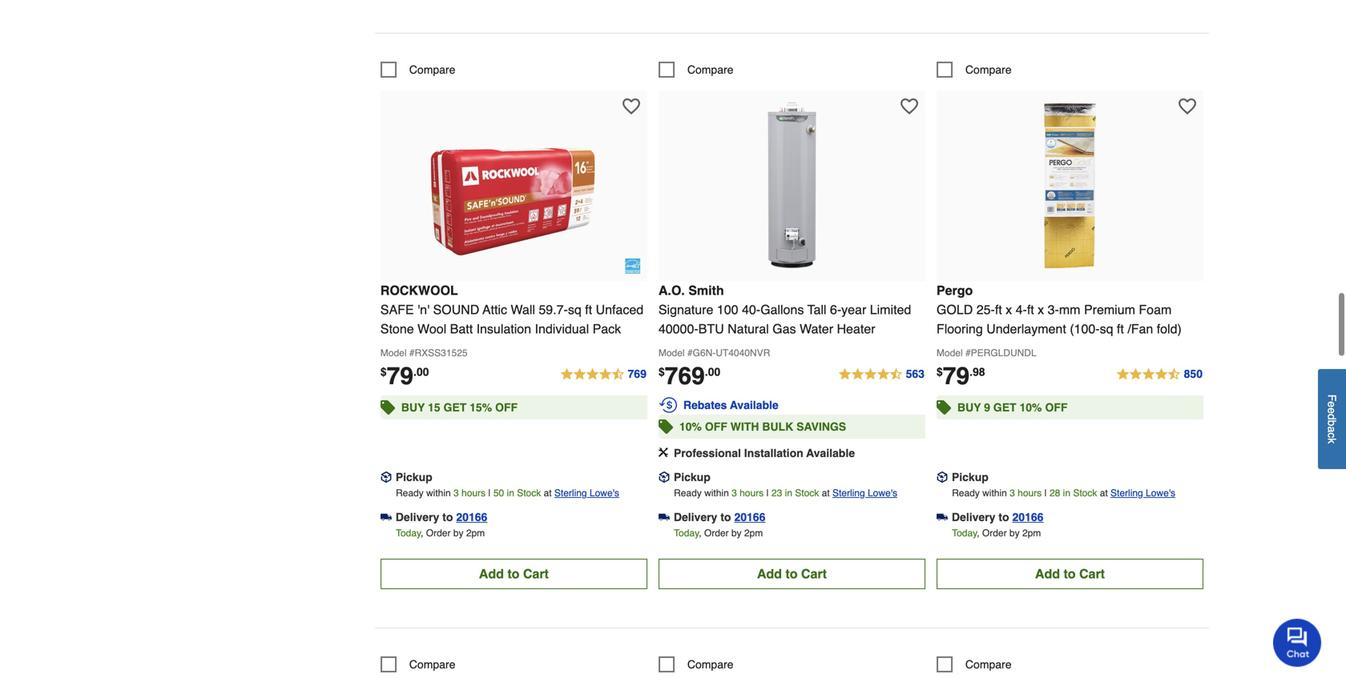 Task type: locate. For each thing, give the bounding box(es) containing it.
buy for $ 79 .00
[[401, 401, 425, 414]]

energy star qualified image
[[625, 258, 641, 274]]

compare for 1000596215 element
[[965, 659, 1012, 671]]

$ inside $ 79 .98
[[937, 366, 943, 378]]

at right 50
[[544, 488, 552, 499]]

pickup image for ready within 3 hours | 50 in stock at sterling lowe's
[[380, 472, 392, 483]]

off right 15%
[[495, 401, 518, 414]]

1 today , order by 2pm from the left
[[396, 528, 485, 539]]

1 horizontal spatial sterling lowe's button
[[832, 485, 897, 501]]

3 sterling lowe's button from the left
[[1111, 485, 1175, 501]]

0 horizontal spatial today , order by 2pm
[[396, 528, 485, 539]]

1 .00 from the left
[[413, 366, 429, 378]]

10% off with bulk savings
[[679, 421, 846, 433]]

4.5 stars image containing 769
[[560, 365, 647, 384]]

20166
[[456, 511, 487, 524], [734, 511, 765, 524], [1012, 511, 1044, 524]]

pickup for ready within 3 hours | 50 in stock at sterling lowe's
[[396, 471, 432, 484]]

order down "ready within 3 hours | 50 in stock at sterling lowe's"
[[426, 528, 451, 539]]

20166 button down "ready within 3 hours | 50 in stock at sterling lowe's"
[[456, 509, 487, 525]]

3 today from the left
[[952, 528, 977, 539]]

truck filled image for ready within 3 hours | 23 in stock at sterling lowe's
[[659, 512, 670, 523]]

sterling lowe's button
[[554, 485, 619, 501], [832, 485, 897, 501], [1111, 485, 1175, 501]]

2 horizontal spatial #
[[965, 348, 971, 359]]

gallons
[[760, 302, 804, 317]]

at for 28
[[1100, 488, 1108, 499]]

order for ready within 3 hours | 28 in stock at sterling lowe's
[[982, 528, 1007, 539]]

$ up rebates icon
[[659, 366, 665, 378]]

tag filled image
[[380, 396, 395, 419], [937, 396, 951, 419], [659, 416, 673, 438]]

available down savings
[[806, 447, 855, 460]]

underlayment
[[986, 322, 1066, 336]]

1 horizontal spatial $
[[659, 366, 665, 378]]

1 | from the left
[[488, 488, 491, 499]]

sq up individual
[[568, 302, 581, 317]]

3 cart from the left
[[1079, 567, 1105, 582]]

within left 50
[[426, 488, 451, 499]]

0 horizontal spatial by
[[453, 528, 464, 539]]

79
[[387, 362, 413, 390], [943, 362, 970, 390]]

1 get from the left
[[443, 401, 467, 414]]

1 2pm from the left
[[466, 528, 485, 539]]

0 horizontal spatial delivery to 20166
[[396, 511, 487, 524]]

1 horizontal spatial 79
[[943, 362, 970, 390]]

1 horizontal spatial x
[[1038, 302, 1044, 317]]

get
[[443, 401, 467, 414], [993, 401, 1016, 414]]

50
[[493, 488, 504, 499]]

off right 9
[[1045, 401, 1068, 414]]

2 order from the left
[[704, 528, 729, 539]]

add to cart for 3rd "add to cart" button from the right
[[479, 567, 549, 582]]

1 horizontal spatial ready
[[674, 488, 702, 499]]

2 horizontal spatial model
[[937, 348, 963, 359]]

compare inside 5002991593 "element"
[[409, 659, 455, 671]]

1 add to cart from the left
[[479, 567, 549, 582]]

3 delivery from the left
[[952, 511, 995, 524]]

20166 button for 23
[[734, 509, 765, 525]]

3 , from the left
[[977, 528, 980, 539]]

1 vertical spatial available
[[806, 447, 855, 460]]

delivery
[[396, 511, 439, 524], [674, 511, 717, 524], [952, 511, 995, 524]]

1 pickup from the left
[[396, 471, 432, 484]]

2 sterling from the left
[[832, 488, 865, 499]]

3 lowe's from the left
[[1146, 488, 1175, 499]]

1 4.5 stars image from the left
[[560, 365, 647, 384]]

0 horizontal spatial stock
[[517, 488, 541, 499]]

2 horizontal spatial lowe's
[[1146, 488, 1175, 499]]

1 horizontal spatial .00
[[705, 366, 720, 378]]

0 horizontal spatial in
[[507, 488, 514, 499]]

$ 79 .00
[[380, 362, 429, 390]]

1 20166 from the left
[[456, 511, 487, 524]]

heart outline image
[[900, 98, 918, 115], [1179, 98, 1196, 115]]

order down ready within 3 hours | 23 in stock at sterling lowe's
[[704, 528, 729, 539]]

2 horizontal spatial ,
[[977, 528, 980, 539]]

79 down model # rxss31525
[[387, 362, 413, 390]]

.00 for 79
[[413, 366, 429, 378]]

sterling lowe's button for ready within 3 hours | 28 in stock at sterling lowe's
[[1111, 485, 1175, 501]]

actual price $79.00 element
[[380, 362, 429, 390]]

ready for ready within 3 hours | 23 in stock at sterling lowe's
[[674, 488, 702, 499]]

2 $ from the left
[[659, 366, 665, 378]]

2 today from the left
[[674, 528, 699, 539]]

20166 button
[[456, 509, 487, 525], [734, 509, 765, 525], [1012, 509, 1044, 525]]

at right 28
[[1100, 488, 1108, 499]]

3 3 from the left
[[1010, 488, 1015, 499]]

1 stock from the left
[[517, 488, 541, 499]]

by down "ready within 3 hours | 50 in stock at sterling lowe's"
[[453, 528, 464, 539]]

by down ready within 3 hours | 23 in stock at sterling lowe's
[[731, 528, 742, 539]]

lowe's
[[590, 488, 619, 499], [868, 488, 897, 499], [1146, 488, 1175, 499]]

sterling right 28
[[1111, 488, 1143, 499]]

buy
[[401, 401, 425, 414], [957, 401, 981, 414]]

2 horizontal spatial add
[[1035, 567, 1060, 582]]

sterling lowe's button for ready within 3 hours | 23 in stock at sterling lowe's
[[832, 485, 897, 501]]

1 delivery to 20166 from the left
[[396, 511, 487, 524]]

hours for 50
[[462, 488, 486, 499]]

2 heart outline image from the left
[[1179, 98, 1196, 115]]

2 lowe's from the left
[[868, 488, 897, 499]]

2 model from the left
[[659, 348, 685, 359]]

sterling
[[554, 488, 587, 499], [832, 488, 865, 499], [1111, 488, 1143, 499]]

pickup for ready within 3 hours | 28 in stock at sterling lowe's
[[952, 471, 989, 484]]

ready within 3 hours | 50 in stock at sterling lowe's
[[396, 488, 619, 499]]

1 model from the left
[[380, 348, 407, 359]]

ft left 4-
[[995, 302, 1002, 317]]

today for ready within 3 hours | 23 in stock at sterling lowe's
[[674, 528, 699, 539]]

1 horizontal spatial tag filled image
[[659, 416, 673, 438]]

year
[[841, 302, 866, 317]]

ready for ready within 3 hours | 28 in stock at sterling lowe's
[[952, 488, 980, 499]]

79 for $ 79 .00
[[387, 362, 413, 390]]

stock right 50
[[517, 488, 541, 499]]

model for safe 'n' sound attic wall 59.7-sq ft unfaced stone wool batt insulation individual pack
[[380, 348, 407, 359]]

3 20166 button from the left
[[1012, 509, 1044, 525]]

rebates available button
[[659, 396, 925, 415]]

pickup image
[[380, 472, 392, 483], [659, 472, 670, 483]]

1 # from the left
[[409, 348, 415, 359]]

2pm down "ready within 3 hours | 50 in stock at sterling lowe's"
[[466, 528, 485, 539]]

'n'
[[417, 302, 429, 317]]

2 horizontal spatial add to cart button
[[937, 559, 1203, 590]]

$ right 563
[[937, 366, 943, 378]]

sterling for ready within 3 hours | 23 in stock at sterling lowe's
[[832, 488, 865, 499]]

# up .98
[[965, 348, 971, 359]]

pickup image for ready within 3 hours | 23 in stock at sterling lowe's
[[659, 472, 670, 483]]

.00 down model # rxss31525
[[413, 366, 429, 378]]

batt
[[450, 322, 473, 336]]

sq inside rockwool safe 'n' sound attic wall 59.7-sq ft unfaced stone wool batt insulation individual pack
[[568, 302, 581, 317]]

compare inside 1000596215 element
[[965, 659, 1012, 671]]

0 horizontal spatial sq
[[568, 302, 581, 317]]

79 down model # pergldundl
[[943, 362, 970, 390]]

add to cart button
[[380, 559, 647, 590], [659, 559, 925, 590], [937, 559, 1203, 590]]

pickup down professional
[[674, 471, 711, 484]]

1 add from the left
[[479, 567, 504, 582]]

1 today from the left
[[396, 528, 421, 539]]

0 horizontal spatial pickup
[[396, 471, 432, 484]]

assembly image
[[659, 448, 668, 457]]

3 sterling from the left
[[1111, 488, 1143, 499]]

3 add to cart button from the left
[[937, 559, 1203, 590]]

in right 50
[[507, 488, 514, 499]]

3 add to cart from the left
[[1035, 567, 1105, 582]]

tag filled image down actual price $79.98 element
[[937, 396, 951, 419]]

2 horizontal spatial 3
[[1010, 488, 1015, 499]]

4.5 stars image containing 563
[[838, 365, 925, 384]]

0 horizontal spatial 10%
[[679, 421, 702, 433]]

1 $ from the left
[[380, 366, 387, 378]]

rxss31525
[[415, 348, 468, 359]]

by
[[453, 528, 464, 539], [731, 528, 742, 539], [1010, 528, 1020, 539]]

add for 3rd "add to cart" button
[[1035, 567, 1060, 582]]

3 hours from the left
[[1018, 488, 1042, 499]]

x left 3-
[[1038, 302, 1044, 317]]

0 horizontal spatial heart outline image
[[900, 98, 918, 115]]

15%
[[470, 401, 492, 414]]

truck filled image
[[659, 512, 670, 523], [937, 512, 948, 523]]

available
[[730, 399, 779, 412], [806, 447, 855, 460]]

1 hours from the left
[[462, 488, 486, 499]]

# up actual price $79.00 element
[[409, 348, 415, 359]]

3 for 50
[[454, 488, 459, 499]]

0 horizontal spatial order
[[426, 528, 451, 539]]

f e e d b a c k button
[[1318, 369, 1346, 470]]

0 horizontal spatial truck filled image
[[659, 512, 670, 523]]

sq down premium
[[1100, 322, 1113, 336]]

pickup right pickup image
[[952, 471, 989, 484]]

,
[[421, 528, 423, 539], [699, 528, 702, 539], [977, 528, 980, 539]]

pickup image up truck filled icon on the bottom of page
[[380, 472, 392, 483]]

today , order by 2pm down ready within 3 hours | 28 in stock at sterling lowe's
[[952, 528, 1041, 539]]

stock right 23
[[795, 488, 819, 499]]

today , order by 2pm down ready within 3 hours | 23 in stock at sterling lowe's
[[674, 528, 763, 539]]

model down 40000-
[[659, 348, 685, 359]]

3 $ from the left
[[937, 366, 943, 378]]

1 horizontal spatial 3
[[732, 488, 737, 499]]

0 horizontal spatial get
[[443, 401, 467, 414]]

1 horizontal spatial hours
[[740, 488, 764, 499]]

within
[[426, 488, 451, 499], [704, 488, 729, 499], [982, 488, 1007, 499]]

/fan
[[1128, 322, 1153, 336]]

hours
[[462, 488, 486, 499], [740, 488, 764, 499], [1018, 488, 1042, 499]]

buy left 9
[[957, 401, 981, 414]]

1 horizontal spatial by
[[731, 528, 742, 539]]

2 horizontal spatial 20166 button
[[1012, 509, 1044, 525]]

$ inside $ 79 .00
[[380, 366, 387, 378]]

off down rebates on the bottom right
[[705, 421, 727, 433]]

e up b
[[1326, 408, 1338, 414]]

769 down g6n-
[[665, 362, 705, 390]]

order
[[426, 528, 451, 539], [704, 528, 729, 539], [982, 528, 1007, 539]]

3 20166 from the left
[[1012, 511, 1044, 524]]

b
[[1326, 421, 1338, 427]]

2 pickup image from the left
[[659, 472, 670, 483]]

1 e from the top
[[1326, 402, 1338, 408]]

lowe's for ready within 3 hours | 28 in stock at sterling lowe's
[[1146, 488, 1175, 499]]

4.5 stars image down pack
[[560, 365, 647, 384]]

1 horizontal spatial add to cart button
[[659, 559, 925, 590]]

x left 4-
[[1006, 302, 1012, 317]]

in
[[507, 488, 514, 499], [785, 488, 792, 499], [1063, 488, 1070, 499]]

pack
[[593, 322, 621, 336]]

2 # from the left
[[687, 348, 693, 359]]

3 4.5 stars image from the left
[[1116, 365, 1203, 384]]

compare inside 5013803451 element
[[687, 659, 733, 671]]

20166 down "ready within 3 hours | 50 in stock at sterling lowe's"
[[456, 511, 487, 524]]

delivery to 20166
[[396, 511, 487, 524], [674, 511, 765, 524], [952, 511, 1044, 524]]

sterling for ready within 3 hours | 28 in stock at sterling lowe's
[[1111, 488, 1143, 499]]

2 pickup from the left
[[674, 471, 711, 484]]

1 x from the left
[[1006, 302, 1012, 317]]

850
[[1184, 368, 1203, 380]]

1 pickup image from the left
[[380, 472, 392, 483]]

today for ready within 3 hours | 50 in stock at sterling lowe's
[[396, 528, 421, 539]]

769 button
[[560, 365, 647, 384]]

ut4040nvr
[[716, 348, 770, 359]]

1 horizontal spatial sterling
[[832, 488, 865, 499]]

1 horizontal spatial model
[[659, 348, 685, 359]]

1 horizontal spatial 20166
[[734, 511, 765, 524]]

at
[[544, 488, 552, 499], [822, 488, 830, 499], [1100, 488, 1108, 499]]

get right 15
[[443, 401, 467, 414]]

1 add to cart button from the left
[[380, 559, 647, 590]]

, for ready within 3 hours | 28 in stock at sterling lowe's
[[977, 528, 980, 539]]

3 left 50
[[454, 488, 459, 499]]

tag filled image for $ 79 .98
[[937, 396, 951, 419]]

# for pergo gold 25-ft x 4-ft x 3-mm premium foam flooring underlayment (100-sq ft /fan fold)
[[965, 348, 971, 359]]

0 horizontal spatial #
[[409, 348, 415, 359]]

10% right 9
[[1020, 401, 1042, 414]]

2 2pm from the left
[[744, 528, 763, 539]]

1 horizontal spatial today , order by 2pm
[[674, 528, 763, 539]]

2 add to cart button from the left
[[659, 559, 925, 590]]

.00 down model # g6n-ut4040nvr
[[705, 366, 720, 378]]

ready for ready within 3 hours | 50 in stock at sterling lowe's
[[396, 488, 424, 499]]

1 horizontal spatial pickup
[[674, 471, 711, 484]]

# for rockwool safe 'n' sound attic wall 59.7-sq ft unfaced stone wool batt insulation individual pack
[[409, 348, 415, 359]]

ft inside rockwool safe 'n' sound attic wall 59.7-sq ft unfaced stone wool batt insulation individual pack
[[585, 302, 592, 317]]

by down ready within 3 hours | 28 in stock at sterling lowe's
[[1010, 528, 1020, 539]]

2 20166 from the left
[[734, 511, 765, 524]]

2 delivery to 20166 from the left
[[674, 511, 765, 524]]

model up $ 79 .98
[[937, 348, 963, 359]]

at for 23
[[822, 488, 830, 499]]

within for ready within 3 hours | 28 in stock at sterling lowe's
[[982, 488, 1007, 499]]

0 horizontal spatial x
[[1006, 302, 1012, 317]]

1 order from the left
[[426, 528, 451, 539]]

2 horizontal spatial pickup
[[952, 471, 989, 484]]

4.5 stars image down fold)
[[1116, 365, 1203, 384]]

delivery to 20166 right truck filled icon on the bottom of page
[[396, 511, 487, 524]]

20166 button down ready within 3 hours | 23 in stock at sterling lowe's
[[734, 509, 765, 525]]

stock right 28
[[1073, 488, 1097, 499]]

0 horizontal spatial sterling lowe's button
[[554, 485, 619, 501]]

tag filled image down rebates icon
[[659, 416, 673, 438]]

tag filled image down $ 79 .00
[[380, 396, 395, 419]]

2 in from the left
[[785, 488, 792, 499]]

2 20166 button from the left
[[734, 509, 765, 525]]

| left 28
[[1044, 488, 1047, 499]]

| for 50
[[488, 488, 491, 499]]

2 4.5 stars image from the left
[[838, 365, 925, 384]]

1 truck filled image from the left
[[659, 512, 670, 523]]

hours left 23
[[740, 488, 764, 499]]

f e e d b a c k
[[1326, 395, 1338, 444]]

individual
[[535, 322, 589, 336]]

add
[[479, 567, 504, 582], [757, 567, 782, 582], [1035, 567, 1060, 582]]

1 by from the left
[[453, 528, 464, 539]]

buy left 15
[[401, 401, 425, 414]]

order down ready within 3 hours | 28 in stock at sterling lowe's
[[982, 528, 1007, 539]]

2 horizontal spatial 4.5 stars image
[[1116, 365, 1203, 384]]

3 left 28
[[1010, 488, 1015, 499]]

2 horizontal spatial ready
[[952, 488, 980, 499]]

sq inside pergo gold 25-ft x 4-ft x 3-mm premium foam flooring underlayment (100-sq ft /fan fold)
[[1100, 322, 1113, 336]]

2 by from the left
[[731, 528, 742, 539]]

chat invite button image
[[1273, 619, 1322, 667]]

40-
[[742, 302, 760, 317]]

2 horizontal spatial stock
[[1073, 488, 1097, 499]]

1 horizontal spatial 4.5 stars image
[[838, 365, 925, 384]]

1 horizontal spatial within
[[704, 488, 729, 499]]

1 delivery from the left
[[396, 511, 439, 524]]

0 horizontal spatial 769
[[628, 368, 646, 380]]

1 horizontal spatial cart
[[801, 567, 827, 582]]

3 ready from the left
[[952, 488, 980, 499]]

in right 28
[[1063, 488, 1070, 499]]

1 at from the left
[[544, 488, 552, 499]]

2pm down ready within 3 hours | 28 in stock at sterling lowe's
[[1022, 528, 1041, 539]]

.00 inside $ 79 .00
[[413, 366, 429, 378]]

20166 down ready within 3 hours | 23 in stock at sterling lowe's
[[734, 511, 765, 524]]

tag filled image for $ 79 .00
[[380, 396, 395, 419]]

0 vertical spatial 10%
[[1020, 401, 1042, 414]]

hours left 28
[[1018, 488, 1042, 499]]

1 within from the left
[[426, 488, 451, 499]]

0 vertical spatial sq
[[568, 302, 581, 317]]

10% down rebates on the bottom right
[[679, 421, 702, 433]]

compare inside 1000094785 element
[[965, 63, 1012, 76]]

model down stone
[[380, 348, 407, 359]]

0 horizontal spatial ready
[[396, 488, 424, 499]]

.00 inside $ 769 .00
[[705, 366, 720, 378]]

0 horizontal spatial ,
[[421, 528, 423, 539]]

at right 23
[[822, 488, 830, 499]]

0 horizontal spatial .00
[[413, 366, 429, 378]]

within down professional
[[704, 488, 729, 499]]

2 truck filled image from the left
[[937, 512, 948, 523]]

1 in from the left
[[507, 488, 514, 499]]

2 horizontal spatial |
[[1044, 488, 1047, 499]]

0 horizontal spatial |
[[488, 488, 491, 499]]

compare for 1000094785 element
[[965, 63, 1012, 76]]

2 | from the left
[[766, 488, 769, 499]]

20166 down ready within 3 hours | 28 in stock at sterling lowe's
[[1012, 511, 1044, 524]]

769 left $ 769 .00
[[628, 368, 646, 380]]

flooring
[[937, 322, 983, 336]]

|
[[488, 488, 491, 499], [766, 488, 769, 499], [1044, 488, 1047, 499]]

2 horizontal spatial today
[[952, 528, 977, 539]]

1 buy from the left
[[401, 401, 425, 414]]

2 delivery from the left
[[674, 511, 717, 524]]

e up d
[[1326, 402, 1338, 408]]

$ 79 .98
[[937, 362, 985, 390]]

0 horizontal spatial 20166
[[456, 511, 487, 524]]

1 horizontal spatial buy
[[957, 401, 981, 414]]

2pm down ready within 3 hours | 23 in stock at sterling lowe's
[[744, 528, 763, 539]]

get for $ 79 .98
[[993, 401, 1016, 414]]

at for 50
[[544, 488, 552, 499]]

1 horizontal spatial sq
[[1100, 322, 1113, 336]]

3 left 23
[[732, 488, 737, 499]]

3 within from the left
[[982, 488, 1007, 499]]

563
[[906, 368, 925, 380]]

2 3 from the left
[[732, 488, 737, 499]]

2 79 from the left
[[943, 362, 970, 390]]

1 horizontal spatial at
[[822, 488, 830, 499]]

2 horizontal spatial in
[[1063, 488, 1070, 499]]

1 horizontal spatial add to cart
[[757, 567, 827, 582]]

1 sterling from the left
[[554, 488, 587, 499]]

1 20166 button from the left
[[456, 509, 487, 525]]

wool
[[417, 322, 446, 336]]

2 today , order by 2pm from the left
[[674, 528, 763, 539]]

get right 9
[[993, 401, 1016, 414]]

2 horizontal spatial hours
[[1018, 488, 1042, 499]]

within left 28
[[982, 488, 1007, 499]]

$ for $ 79 .98
[[937, 366, 943, 378]]

0 horizontal spatial delivery
[[396, 511, 439, 524]]

rebates
[[683, 399, 727, 412]]

1 lowe's from the left
[[590, 488, 619, 499]]

2 horizontal spatial order
[[982, 528, 1007, 539]]

| for 28
[[1044, 488, 1047, 499]]

in right 23
[[785, 488, 792, 499]]

today , order by 2pm down "ready within 3 hours | 50 in stock at sterling lowe's"
[[396, 528, 485, 539]]

2 stock from the left
[[795, 488, 819, 499]]

ready within 3 hours | 23 in stock at sterling lowe's
[[674, 488, 897, 499]]

actual price $79.98 element
[[937, 362, 985, 390]]

1 , from the left
[[421, 528, 423, 539]]

4.5 stars image
[[560, 365, 647, 384], [838, 365, 925, 384], [1116, 365, 1203, 384]]

savings
[[796, 421, 846, 433]]

3 stock from the left
[[1073, 488, 1097, 499]]

1 horizontal spatial truck filled image
[[937, 512, 948, 523]]

1 79 from the left
[[387, 362, 413, 390]]

0 horizontal spatial 79
[[387, 362, 413, 390]]

2 horizontal spatial 2pm
[[1022, 528, 1041, 539]]

3 delivery to 20166 from the left
[[952, 511, 1044, 524]]

ft left "unfaced"
[[585, 302, 592, 317]]

rockwoolsafe 'n' sound attic wall 59.7-sq ft unfaced stone wool batt insulation individual pack element
[[380, 90, 647, 281]]

0 horizontal spatial within
[[426, 488, 451, 499]]

3 today , order by 2pm from the left
[[952, 528, 1041, 539]]

| left 50
[[488, 488, 491, 499]]

sq
[[568, 302, 581, 317], [1100, 322, 1113, 336]]

ft up underlayment
[[1027, 302, 1034, 317]]

a
[[1326, 427, 1338, 433]]

3 # from the left
[[965, 348, 971, 359]]

1 horizontal spatial available
[[806, 447, 855, 460]]

3 pickup from the left
[[952, 471, 989, 484]]

2 horizontal spatial today , order by 2pm
[[952, 528, 1041, 539]]

2pm
[[466, 528, 485, 539], [744, 528, 763, 539], [1022, 528, 1041, 539]]

0 horizontal spatial today
[[396, 528, 421, 539]]

compare inside 1000550939 element
[[687, 63, 733, 76]]

2 ready from the left
[[674, 488, 702, 499]]

today , order by 2pm for ready within 3 hours | 50 in stock at sterling lowe's
[[396, 528, 485, 539]]

0 horizontal spatial tag filled image
[[380, 396, 395, 419]]

hours for 23
[[740, 488, 764, 499]]

1 horizontal spatial 20166 button
[[734, 509, 765, 525]]

2 horizontal spatial sterling
[[1111, 488, 1143, 499]]

2 horizontal spatial 20166
[[1012, 511, 1044, 524]]

$ for $ 769 .00
[[659, 366, 665, 378]]

ready within 3 hours | 28 in stock at sterling lowe's
[[952, 488, 1175, 499]]

x
[[1006, 302, 1012, 317], [1038, 302, 1044, 317]]

1 horizontal spatial |
[[766, 488, 769, 499]]

# up $ 769 .00
[[687, 348, 693, 359]]

1 horizontal spatial today
[[674, 528, 699, 539]]

foam
[[1139, 302, 1172, 317]]

pickup down 15
[[396, 471, 432, 484]]

2 horizontal spatial delivery
[[952, 511, 995, 524]]

1 ready from the left
[[396, 488, 424, 499]]

3 order from the left
[[982, 528, 1007, 539]]

0 horizontal spatial 3
[[454, 488, 459, 499]]

2 get from the left
[[993, 401, 1016, 414]]

delivery to 20166 down ready within 3 hours | 28 in stock at sterling lowe's
[[952, 511, 1044, 524]]

model for signature 100 40-gallons tall 6-year limited 40000-btu natural gas water heater
[[659, 348, 685, 359]]

2 horizontal spatial by
[[1010, 528, 1020, 539]]

0 horizontal spatial model
[[380, 348, 407, 359]]

2 horizontal spatial within
[[982, 488, 1007, 499]]

to
[[442, 511, 453, 524], [720, 511, 731, 524], [999, 511, 1009, 524], [507, 567, 520, 582], [786, 567, 798, 582], [1064, 567, 1076, 582]]

3 by from the left
[[1010, 528, 1020, 539]]

compare inside 3394032 element
[[409, 63, 455, 76]]

2 add to cart from the left
[[757, 567, 827, 582]]

delivery to 20166 down professional
[[674, 511, 765, 524]]

3 | from the left
[[1044, 488, 1047, 499]]

water
[[800, 322, 833, 336]]

| left 23
[[766, 488, 769, 499]]

0 horizontal spatial cart
[[523, 567, 549, 582]]

4.5 stars image down heater
[[838, 365, 925, 384]]

2 add from the left
[[757, 567, 782, 582]]

2 buy from the left
[[957, 401, 981, 414]]

truck filled image down pickup image
[[937, 512, 948, 523]]

4.5 stars image containing 850
[[1116, 365, 1203, 384]]

pickup image down assembly icon
[[659, 472, 670, 483]]

in for 23
[[785, 488, 792, 499]]

professional
[[674, 447, 741, 460]]

1 sterling lowe's button from the left
[[554, 485, 619, 501]]

1 horizontal spatial order
[[704, 528, 729, 539]]

0 horizontal spatial 4.5 stars image
[[560, 365, 647, 384]]

sterling right 50
[[554, 488, 587, 499]]

pergo
[[937, 283, 973, 298]]

ft
[[585, 302, 592, 317], [995, 302, 1002, 317], [1027, 302, 1034, 317], [1117, 322, 1124, 336]]

23
[[772, 488, 782, 499]]

sterling right 23
[[832, 488, 865, 499]]

.00
[[413, 366, 429, 378], [705, 366, 720, 378]]

2 horizontal spatial off
[[1045, 401, 1068, 414]]

0 horizontal spatial at
[[544, 488, 552, 499]]

20166 button down ready within 3 hours | 28 in stock at sterling lowe's
[[1012, 509, 1044, 525]]

1 vertical spatial sq
[[1100, 322, 1113, 336]]

1 horizontal spatial in
[[785, 488, 792, 499]]

rockwool safe 'n' sound attic wall 59.7-sq ft unfaced stone wool batt insulation individual pack
[[380, 283, 643, 336]]

$ inside $ 769 .00
[[659, 366, 665, 378]]

truck filled image down assembly icon
[[659, 512, 670, 523]]

3 at from the left
[[1100, 488, 1108, 499]]

2 horizontal spatial delivery to 20166
[[952, 511, 1044, 524]]

1 horizontal spatial delivery to 20166
[[674, 511, 765, 524]]

available up "10% off with bulk savings"
[[730, 399, 779, 412]]

a.o. smith signature 100 40-gallons tall 6-year limited 40000-btu natural gas water heater image
[[704, 98, 880, 275]]

0 horizontal spatial 20166 button
[[456, 509, 487, 525]]

3 model from the left
[[937, 348, 963, 359]]

0 horizontal spatial add to cart
[[479, 567, 549, 582]]

2 within from the left
[[704, 488, 729, 499]]

0 horizontal spatial hours
[[462, 488, 486, 499]]

e
[[1326, 402, 1338, 408], [1326, 408, 1338, 414]]

rebates available
[[683, 399, 779, 412]]

0 horizontal spatial $
[[380, 366, 387, 378]]

1 horizontal spatial lowe's
[[868, 488, 897, 499]]

3 add from the left
[[1035, 567, 1060, 582]]

1 horizontal spatial heart outline image
[[1179, 98, 1196, 115]]

$ down model # rxss31525
[[380, 366, 387, 378]]

2 sterling lowe's button from the left
[[832, 485, 897, 501]]

hours left 50
[[462, 488, 486, 499]]



Task type: vqa. For each thing, say whether or not it's contained in the screenshot.
left your
no



Task type: describe. For each thing, give the bounding box(es) containing it.
$ 769 .00
[[659, 362, 720, 390]]

rockwool safe 'n' sound attic wall 59.7-sq ft unfaced stone wool batt insulation individual pack image
[[426, 98, 602, 275]]

in for 28
[[1063, 488, 1070, 499]]

4.5 stars image for $ 79 .00
[[560, 365, 647, 384]]

get for $ 79 .00
[[443, 401, 467, 414]]

sterling for ready within 3 hours | 50 in stock at sterling lowe's
[[554, 488, 587, 499]]

fold)
[[1157, 322, 1182, 336]]

compare for 1000550939 element
[[687, 63, 733, 76]]

g6n-
[[693, 348, 716, 359]]

4-
[[1016, 302, 1027, 317]]

pergo gold 25-ft x 4-ft x 3-mm premium foam flooring underlayment (100-sq ft /fan fold) image
[[982, 98, 1158, 275]]

tall
[[807, 302, 826, 317]]

stock for 28
[[1073, 488, 1097, 499]]

100
[[717, 302, 738, 317]]

pergo gold 25-ft x 4-ft x 3-mm premium foam flooring underlayment (100-sq ft /fan fold)
[[937, 283, 1182, 336]]

a.o. smith signature 100 40-gallons tall 6-year limited 40000-btu natural gas water heater
[[659, 283, 911, 336]]

available inside rebates available 'button'
[[730, 399, 779, 412]]

insulation
[[476, 322, 531, 336]]

model # rxss31525
[[380, 348, 468, 359]]

20166 for 50
[[456, 511, 487, 524]]

order for ready within 3 hours | 23 in stock at sterling lowe's
[[704, 528, 729, 539]]

, for ready within 3 hours | 50 in stock at sterling lowe's
[[421, 528, 423, 539]]

79 for $ 79 .98
[[943, 362, 970, 390]]

25-
[[976, 302, 995, 317]]

delivery to 20166 for ready within 3 hours | 23 in stock at sterling lowe's
[[674, 511, 765, 524]]

add for second "add to cart" button from the left
[[757, 567, 782, 582]]

gas
[[773, 322, 796, 336]]

today , order by 2pm for ready within 3 hours | 23 in stock at sterling lowe's
[[674, 528, 763, 539]]

stone
[[380, 322, 414, 336]]

hours for 28
[[1018, 488, 1042, 499]]

add to cart for 3rd "add to cart" button
[[1035, 567, 1105, 582]]

limited
[[870, 302, 911, 317]]

professional installation available
[[674, 447, 855, 460]]

.00 for 769
[[705, 366, 720, 378]]

delivery to 20166 for ready within 3 hours | 50 in stock at sterling lowe's
[[396, 511, 487, 524]]

$ for $ 79 .00
[[380, 366, 387, 378]]

6-
[[830, 302, 841, 317]]

pergldundl
[[971, 348, 1037, 359]]

1000550939 element
[[659, 62, 733, 78]]

compare for 5002991593 "element"
[[409, 659, 455, 671]]

563 button
[[838, 365, 925, 384]]

59.7-
[[539, 302, 568, 317]]

delivery for ready within 3 hours | 23 in stock at sterling lowe's
[[674, 511, 717, 524]]

today for ready within 3 hours | 28 in stock at sterling lowe's
[[952, 528, 977, 539]]

28
[[1050, 488, 1060, 499]]

truck filled image
[[380, 512, 392, 523]]

btu
[[698, 322, 724, 336]]

20166 for 28
[[1012, 511, 1044, 524]]

in for 50
[[507, 488, 514, 499]]

2 x from the left
[[1038, 302, 1044, 317]]

3 for 23
[[732, 488, 737, 499]]

compare for 3394032 element
[[409, 63, 455, 76]]

4.5 stars image for $ 79 .98
[[1116, 365, 1203, 384]]

off for $ 79 .00
[[495, 401, 518, 414]]

1 horizontal spatial 769
[[665, 362, 705, 390]]

20166 button for 28
[[1012, 509, 1044, 525]]

1 horizontal spatial off
[[705, 421, 727, 433]]

truck filled image for ready within 3 hours | 28 in stock at sterling lowe's
[[937, 512, 948, 523]]

2pm for 23
[[744, 528, 763, 539]]

buy for $ 79 .98
[[957, 401, 981, 414]]

installation
[[744, 447, 803, 460]]

premium
[[1084, 302, 1135, 317]]

k
[[1326, 439, 1338, 444]]

2 cart from the left
[[801, 567, 827, 582]]

1000596215 element
[[937, 657, 1012, 673]]

safe
[[380, 302, 414, 317]]

natural
[[728, 322, 769, 336]]

, for ready within 3 hours | 23 in stock at sterling lowe's
[[699, 528, 702, 539]]

lowe's for ready within 3 hours | 23 in stock at sterling lowe's
[[868, 488, 897, 499]]

2pm for 28
[[1022, 528, 1041, 539]]

pickup image
[[937, 472, 948, 483]]

heart outline image
[[622, 98, 640, 115]]

unfaced
[[596, 302, 643, 317]]

.98
[[970, 366, 985, 378]]

sound
[[433, 302, 479, 317]]

actual price $769.00 element
[[659, 362, 720, 390]]

smith
[[688, 283, 724, 298]]

buy 9 get 10% off
[[957, 401, 1068, 414]]

1 heart outline image from the left
[[900, 98, 918, 115]]

# for a.o. smith signature 100 40-gallons tall 6-year limited 40000-btu natural gas water heater
[[687, 348, 693, 359]]

ft left the /fan
[[1117, 322, 1124, 336]]

3 for 28
[[1010, 488, 1015, 499]]

heater
[[837, 322, 875, 336]]

9
[[984, 401, 990, 414]]

2 e from the top
[[1326, 408, 1338, 414]]

40000-
[[659, 322, 698, 336]]

c
[[1326, 433, 1338, 439]]

delivery for ready within 3 hours | 28 in stock at sterling lowe's
[[952, 511, 995, 524]]

off for $ 79 .98
[[1045, 401, 1068, 414]]

stock for 23
[[795, 488, 819, 499]]

sterling lowe's button for ready within 3 hours | 50 in stock at sterling lowe's
[[554, 485, 619, 501]]

pickup for ready within 3 hours | 23 in stock at sterling lowe's
[[674, 471, 711, 484]]

3394032 element
[[380, 62, 455, 78]]

5002991593 element
[[380, 657, 455, 673]]

3-
[[1048, 302, 1059, 317]]

gold
[[937, 302, 973, 317]]

wall
[[511, 302, 535, 317]]

stock for 50
[[517, 488, 541, 499]]

within for ready within 3 hours | 23 in stock at sterling lowe's
[[704, 488, 729, 499]]

delivery for ready within 3 hours | 50 in stock at sterling lowe's
[[396, 511, 439, 524]]

5013803451 element
[[659, 657, 733, 673]]

model # g6n-ut4040nvr
[[659, 348, 770, 359]]

rockwool
[[380, 283, 458, 298]]

compare for 5013803451 element
[[687, 659, 733, 671]]

1 vertical spatial 10%
[[679, 421, 702, 433]]

by for 50
[[453, 528, 464, 539]]

add to cart for second "add to cart" button from the left
[[757, 567, 827, 582]]

15
[[428, 401, 440, 414]]

with
[[730, 421, 759, 433]]

(100-
[[1070, 322, 1100, 336]]

model for gold 25-ft x 4-ft x 3-mm premium foam flooring underlayment (100-sq ft /fan fold)
[[937, 348, 963, 359]]

rebates icon image
[[659, 396, 678, 415]]

order for ready within 3 hours | 50 in stock at sterling lowe's
[[426, 528, 451, 539]]

769 inside 4.5 stars image
[[628, 368, 646, 380]]

1 horizontal spatial 10%
[[1020, 401, 1042, 414]]

signature
[[659, 302, 713, 317]]

850 button
[[1116, 365, 1203, 384]]

lowe's for ready within 3 hours | 50 in stock at sterling lowe's
[[590, 488, 619, 499]]

attic
[[483, 302, 507, 317]]

by for 23
[[731, 528, 742, 539]]

today , order by 2pm for ready within 3 hours | 28 in stock at sterling lowe's
[[952, 528, 1041, 539]]

buy 15 get 15% off
[[401, 401, 518, 414]]

model # pergldundl
[[937, 348, 1037, 359]]

1 cart from the left
[[523, 567, 549, 582]]

1000094785 element
[[937, 62, 1012, 78]]

f
[[1326, 395, 1338, 402]]

by for 28
[[1010, 528, 1020, 539]]

4.5 stars image for $ 769 .00
[[838, 365, 925, 384]]

delivery to 20166 for ready within 3 hours | 28 in stock at sterling lowe's
[[952, 511, 1044, 524]]

a.o.
[[659, 283, 685, 298]]

20166 for 23
[[734, 511, 765, 524]]

within for ready within 3 hours | 50 in stock at sterling lowe's
[[426, 488, 451, 499]]

bulk
[[762, 421, 793, 433]]

| for 23
[[766, 488, 769, 499]]

mm
[[1059, 302, 1080, 317]]

2pm for 50
[[466, 528, 485, 539]]

d
[[1326, 414, 1338, 421]]

20166 button for 50
[[456, 509, 487, 525]]



